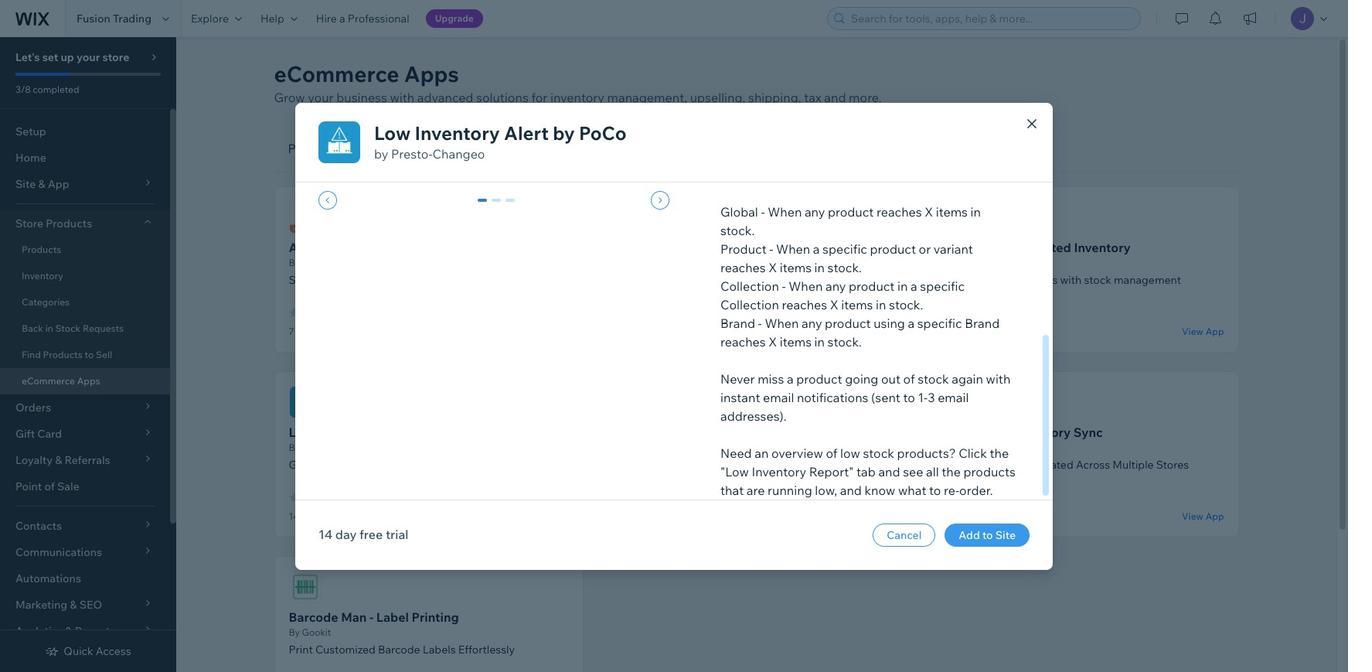 Task type: describe. For each thing, give the bounding box(es) containing it.
presto- inside multi-store inventory sync by presto-changeo keep your stock updated across multiple stores
[[958, 442, 989, 453]]

sync for sku iq inventory sync
[[722, 425, 751, 440]]

when up the ebay on the top of the page
[[768, 204, 802, 219]]

by inside multi-store inventory sync by presto-changeo keep your stock updated across multiple stores
[[945, 442, 956, 453]]

wasting
[[801, 55, 846, 71]]

product left variant
[[870, 241, 916, 256]]

0 vertical spatial notifications
[[840, 148, 912, 164]]

see
[[903, 464, 924, 479]]

of inside sidebar element
[[44, 479, 55, 493]]

products inside "bundles & connected inventory by presto-changeo bundle products & kits with stock management"
[[983, 273, 1028, 287]]

and inside ecommerce apps grow your business with advanced solutions for inventory management, upselling, shipping, tax and more.
[[825, 90, 846, 105]]

& left kits at the right of page
[[1031, 273, 1038, 287]]

sales
[[762, 92, 791, 108]]

multiorders: wix to etsy ebay icon image
[[617, 201, 649, 234]]

0 vertical spatial any
[[805, 204, 825, 219]]

of up report"
[[826, 445, 838, 461]]

by inside barcode man - label printing by gookit print customized barcode labels effortlessly
[[289, 626, 300, 638]]

1 vertical spatial notifications
[[797, 389, 869, 405]]

re-
[[944, 482, 960, 498]]

conditions.
[[721, 167, 784, 182]]

of down search for tools, apps, help & more... field
[[991, 37, 1003, 52]]

alert for low inventory alert by poco by presto-changeo
[[504, 121, 549, 144]]

notified
[[310, 458, 349, 472]]

view for bundles & connected inventory
[[1183, 325, 1204, 337]]

with inside "bundles & connected inventory by presto-changeo bundle products & kits with stock management"
[[1061, 273, 1082, 287]]

site
[[996, 528, 1016, 542]]

inventory inside "bundles & connected inventory by presto-changeo bundle products & kits with stock management"
[[1075, 240, 1131, 255]]

1 vertical spatial 14 day free trial
[[319, 527, 409, 542]]

setup link
[[0, 118, 170, 145]]

let's set up your store
[[15, 50, 129, 64]]

fusion
[[77, 12, 110, 26]]

0 vertical spatial barcode
[[289, 609, 338, 625]]

changeo inside "bundles & connected inventory by presto-changeo bundle products & kits with stock management"
[[989, 257, 1028, 268]]

add to site
[[959, 528, 1016, 542]]

free down 'service'
[[314, 326, 331, 337]]

a right the ebay on the top of the page
[[813, 241, 820, 256]]

7 day free trial down 'service'
[[289, 326, 350, 337]]

products button
[[274, 125, 354, 172]]

product
[[721, 241, 767, 256]]

management,
[[608, 90, 688, 105]]

changeo inside multi-store inventory sync by presto-changeo keep your stock updated across multiple stores
[[989, 442, 1028, 453]]

stock up "3"
[[918, 371, 949, 386]]

(sent
[[872, 389, 901, 405]]

1-
[[918, 389, 928, 405]]

with inside we want to help you focus on developing and promoting your store to increase sales, instead of stressing and wasting time manually monitoring your inventory levels for items that are running low or lose sales on out-of-stock items. low inventory alert allows you to create an unlimited number of notifications for the following conditions. global - when any product reaches x items in stock. product - when a specific product or variant reaches x items in stock. collection - when any product in a specific collection reaches x items in stock. brand - when any product using a specific brand reaches x items in stock. never miss a product going out of stock again with instant email notifications (sent to 1-3 email addresses). need an overview of low stock products? click the "low inventory report" tab and see all the products that are running low, and know what to re-order.
[[987, 371, 1011, 386]]

to left create
[[898, 130, 910, 145]]

low inventory alert by poco by presto-changeo get notified when your stock levels are low
[[289, 425, 503, 472]]

and up know
[[879, 464, 901, 479]]

we want to help you focus on developing and promoting your store to increase sales, instead of stressing and wasting time manually monitoring your inventory levels for items that are running low or lose sales on out-of-stock items. low inventory alert allows you to create an unlimited number of notifications for the following conditions. global - when any product reaches x items in stock. product - when a specific product or variant reaches x items in stock. collection - when any product in a specific collection reaches x items in stock. brand - when any product using a specific brand reaches x items in stock. never miss a product going out of stock again with instant email notifications (sent to 1-3 email addresses). need an overview of low stock products? click the "low inventory report" tab and see all the products that are running low, and know what to re-order.
[[721, 18, 1016, 498]]

items up going
[[842, 297, 874, 312]]

label inside aftership returns center by aftership self-service return & label generation portal
[[398, 273, 426, 287]]

changeo inside low inventory alert by poco by presto-changeo
[[433, 146, 485, 161]]

to left help
[[773, 18, 785, 34]]

items up 'miss'
[[780, 334, 812, 349]]

using
[[874, 315, 906, 331]]

focus
[[840, 18, 871, 34]]

a left bundle
[[911, 278, 918, 293]]

1 vertical spatial the
[[990, 445, 1009, 461]]

your down help
[[784, 37, 810, 52]]

wix
[[692, 240, 715, 255]]

stock inside multi-store inventory sync by presto-changeo keep your stock updated across multiple stores
[[998, 458, 1027, 472]]

0 horizontal spatial or
[[721, 92, 733, 108]]

ecommerce for ecommerce apps
[[22, 375, 75, 387]]

day down self-
[[296, 326, 312, 337]]

low inventory alert by poco icon image for 14 day free trial
[[289, 386, 321, 418]]

when down sync
[[765, 315, 799, 331]]

view for sku iq inventory sync
[[855, 510, 876, 522]]

of right out
[[904, 371, 915, 386]]

for inside ecommerce apps grow your business with advanced solutions for inventory management, upselling, shipping, tax and more.
[[532, 90, 548, 105]]

to inside multiorders: wix to etsy ebay by multiorders solutions list & sell products, get orders, sync inventory
[[718, 240, 730, 255]]

- inside barcode man - label printing by gookit print customized barcode labels effortlessly
[[370, 609, 374, 625]]

1 horizontal spatial 14
[[319, 527, 333, 542]]

multiorders:
[[617, 240, 690, 255]]

stock. down the global
[[721, 222, 755, 238]]

miss
[[758, 371, 784, 386]]

sale
[[826, 458, 846, 472]]

kits
[[1040, 273, 1058, 287]]

- down "orders,"
[[758, 315, 762, 331]]

items up variant
[[936, 204, 968, 219]]

store inside popup button
[[15, 217, 43, 230]]

by for low inventory alert by poco by presto-changeo get notified when your stock levels are low
[[408, 425, 423, 440]]

5.0
[[959, 491, 973, 503]]

click
[[959, 445, 987, 461]]

0 horizontal spatial sync
[[617, 458, 642, 472]]

multiorders
[[630, 257, 680, 268]]

returns
[[349, 240, 395, 255]]

customized
[[315, 643, 376, 657]]

1 horizontal spatial that
[[895, 74, 919, 89]]

a right 'miss'
[[787, 371, 794, 386]]

product left going
[[797, 371, 843, 386]]

your up upselling,
[[721, 74, 747, 89]]

bundles
[[945, 240, 993, 255]]

following
[[955, 148, 1008, 164]]

0 horizontal spatial that
[[721, 482, 744, 498]]

poco for low inventory alert by poco by presto-changeo
[[579, 121, 627, 144]]

7 day free trial for multi-
[[945, 510, 1006, 522]]

app for bundles & connected inventory
[[1206, 325, 1225, 337]]

stock up tab at the right of page
[[863, 445, 895, 461]]

1 vertical spatial an
[[755, 445, 769, 461]]

are inside low inventory alert by poco by presto-changeo get notified when your stock levels are low
[[467, 458, 483, 472]]

and left wasting
[[776, 55, 798, 71]]

a right hire
[[340, 12, 345, 26]]

1 vertical spatial running
[[768, 482, 813, 498]]

out
[[882, 371, 901, 386]]

etsy
[[733, 240, 759, 255]]

& right the bundles
[[995, 240, 1004, 255]]

sync
[[774, 273, 797, 287]]

inventory inside multi-store inventory sync by presto-changeo keep your stock updated across multiple stores
[[1015, 425, 1071, 440]]

your up (84)
[[644, 458, 667, 472]]

ecommerce apps
[[22, 375, 100, 387]]

categories
[[22, 296, 70, 308]]

& inside multiorders: wix to etsy ebay by multiorders solutions list & sell products, get orders, sync inventory
[[638, 273, 645, 287]]

going
[[845, 371, 879, 386]]

free down when
[[360, 527, 383, 542]]

to left re- on the bottom of the page
[[930, 482, 942, 498]]

get
[[289, 458, 307, 472]]

hire
[[316, 12, 337, 26]]

requests
[[83, 322, 124, 334]]

upgrade button
[[426, 9, 483, 28]]

solutions
[[682, 257, 723, 268]]

view app button for sku iq inventory sync
[[855, 509, 897, 523]]

of down allows
[[826, 148, 837, 164]]

to inside button
[[983, 528, 993, 542]]

access
[[96, 644, 131, 658]]

automations
[[15, 572, 81, 585]]

product left using
[[825, 315, 871, 331]]

levels inside low inventory alert by poco by presto-changeo get notified when your stock levels are low
[[436, 458, 464, 472]]

1
[[493, 198, 500, 212]]

7 down self-
[[289, 326, 294, 337]]

bundles & connected inventory icon image
[[945, 201, 977, 234]]

free for 5.0 (3)
[[970, 510, 987, 522]]

sku iq inventory sync icon image
[[617, 386, 649, 418]]

app for multi-store inventory sync
[[1206, 510, 1225, 522]]

1 horizontal spatial running
[[943, 74, 987, 89]]

products?
[[897, 445, 956, 461]]

reaches down product
[[721, 259, 766, 275]]

reaches up never
[[721, 334, 766, 349]]

1 horizontal spatial are
[[747, 482, 765, 498]]

of- inside we want to help you focus on developing and promoting your store to increase sales, instead of stressing and wasting time manually monitoring your inventory levels for items that are running low or lose sales on out-of-stock items. low inventory alert allows you to create an unlimited number of notifications for the following conditions. global - when any product reaches x items in stock. product - when a specific product or variant reaches x items in stock. collection - when any product in a specific collection reaches x items in stock. brand - when any product using a specific brand reaches x items in stock. never miss a product going out of stock again with instant email notifications (sent to 1-3 email addresses). need an overview of low stock products? click the "low inventory report" tab and see all the products that are running low, and know what to re-order.
[[835, 92, 850, 108]]

up
[[61, 50, 74, 64]]

0.0
[[303, 491, 317, 503]]

know
[[865, 482, 896, 498]]

automations link
[[0, 565, 170, 592]]

4.3 (23)
[[959, 307, 993, 318]]

explore
[[191, 12, 229, 26]]

aftership
[[289, 240, 346, 255]]

product down allows
[[828, 204, 874, 219]]

stock inside low inventory alert by poco by presto-changeo get notified when your stock levels are low
[[406, 458, 433, 472]]

day for 5.0 (3)
[[952, 510, 968, 522]]

poco for low inventory alert by poco by presto-changeo get notified when your stock levels are low
[[426, 425, 457, 440]]

stock inside sidebar element
[[55, 322, 81, 334]]

7 day free trial for bundles
[[945, 326, 1006, 337]]

trial for 0.0 (0)
[[338, 510, 355, 522]]

3/8
[[15, 84, 31, 95]]

(84)
[[649, 491, 667, 503]]

0 vertical spatial 14 day free trial
[[289, 510, 355, 522]]

1 horizontal spatial for
[[842, 74, 858, 89]]

upgrade
[[435, 12, 474, 24]]

out-
[[812, 92, 835, 108]]

with inside ecommerce apps grow your business with advanced solutions for inventory management, upselling, shipping, tax and more.
[[390, 90, 415, 105]]

inventory inside low inventory alert by poco by presto-changeo get notified when your stock levels are low
[[316, 425, 373, 440]]

gookit
[[302, 626, 331, 638]]

levels inside we want to help you focus on developing and promoting your store to increase sales, instead of stressing and wasting time manually monitoring your inventory levels for items that are running low or lose sales on out-of-stock items. low inventory alert allows you to create an unlimited number of notifications for the following conditions. global - when any product reaches x items in stock. product - when a specific product or variant reaches x items in stock. collection - when any product in a specific collection reaches x items in stock. brand - when any product using a specific brand reaches x items in stock. never miss a product going out of stock again with instant email notifications (sent to 1-3 email addresses). need an overview of low stock products? click the "low inventory report" tab and see all the products that are running low, and know what to re-order.
[[806, 74, 839, 89]]

product up using
[[849, 278, 895, 293]]

never
[[721, 371, 755, 386]]

find
[[22, 349, 41, 360]]

stock left items.
[[850, 92, 882, 108]]

sync for multi-store inventory sync by presto-changeo keep your stock updated across multiple stores
[[1074, 425, 1103, 440]]

sell
[[96, 349, 112, 360]]

view app for multi-store inventory sync
[[1183, 510, 1225, 522]]

stock. up going
[[828, 334, 862, 349]]

all
[[927, 464, 939, 479]]

bundle
[[945, 273, 980, 287]]

2 horizontal spatial are
[[921, 74, 940, 89]]

reaches down sync
[[782, 297, 828, 312]]

1 horizontal spatial or
[[919, 241, 931, 256]]

portal
[[488, 273, 518, 287]]

0
[[479, 198, 486, 212]]

0 horizontal spatial 14
[[289, 510, 299, 522]]

orders
[[368, 141, 408, 156]]

1 vertical spatial on
[[794, 92, 809, 108]]

to down focus
[[845, 37, 857, 52]]

low,
[[815, 482, 838, 498]]

1 horizontal spatial on
[[874, 18, 889, 34]]

- right "orders,"
[[782, 278, 786, 293]]

and up instead at the top right
[[959, 18, 981, 34]]

inventory inside we want to help you focus on developing and promoting your store to increase sales, instead of stressing and wasting time manually monitoring your inventory levels for items that are running low or lose sales on out-of-stock items. low inventory alert allows you to create an unlimited number of notifications for the following conditions. global - when any product reaches x items in stock. product - when a specific product or variant reaches x items in stock. collection - when any product in a specific collection reaches x items in stock. brand - when any product using a specific brand reaches x items in stock. never miss a product going out of stock again with instant email notifications (sent to 1-3 email addresses). need an overview of low stock products? click the "low inventory report" tab and see all the products that are running low, and know what to re-order.
[[749, 74, 803, 89]]

center
[[398, 240, 438, 255]]

sidebar element
[[0, 37, 176, 672]]

home
[[15, 151, 46, 165]]

again
[[952, 371, 984, 386]]

stores
[[1157, 458, 1190, 472]]

(0)
[[321, 491, 333, 503]]

sales,
[[911, 37, 943, 52]]

aftership returns center icon image
[[289, 201, 321, 234]]

1 horizontal spatial low
[[841, 445, 861, 461]]

view app button for multi-store inventory sync
[[1183, 509, 1225, 523]]

lose
[[736, 92, 759, 108]]

instant
[[721, 389, 761, 405]]

& inside button
[[574, 141, 582, 156]]

products inside button
[[288, 141, 340, 156]]

your
[[973, 458, 996, 472]]

sale
[[57, 479, 80, 493]]

shipping
[[519, 141, 571, 156]]

inventory inside inventory link
[[22, 270, 63, 282]]

help button
[[251, 0, 307, 37]]

1 vertical spatial by
[[374, 146, 389, 161]]



Task type: vqa. For each thing, say whether or not it's contained in the screenshot.
will inside the "Rewards Program: Customers Will Immediately Earn Coins In Their Digital Wallet When They Make A Purchase With You."
no



Task type: locate. For each thing, give the bounding box(es) containing it.
1 vertical spatial inventory
[[551, 90, 605, 105]]

changeo inside low inventory alert by poco by presto-changeo get notified when your stock levels are low
[[333, 442, 373, 453]]

sku iq inventory sync
[[617, 425, 751, 440]]

& right return
[[389, 273, 396, 287]]

or
[[721, 92, 733, 108], [919, 241, 931, 256]]

1 vertical spatial low inventory alert by poco icon image
[[289, 386, 321, 418]]

trial for 5.0 (3)
[[989, 510, 1006, 522]]

apps down find products to sell link at left bottom
[[77, 375, 100, 387]]

your inside low inventory alert by poco by presto-changeo get notified when your stock levels are low
[[381, 458, 404, 472]]

labels
[[423, 643, 456, 657]]

by for low inventory alert by poco by presto-changeo
[[553, 121, 575, 144]]

store down the fusion trading at left
[[102, 50, 129, 64]]

7 day free trial
[[289, 326, 350, 337], [945, 326, 1006, 337], [945, 510, 1006, 522]]

0 horizontal spatial ecommerce
[[22, 375, 75, 387]]

products inside popup button
[[46, 217, 92, 230]]

and down tab at the right of page
[[840, 482, 862, 498]]

1 horizontal spatial by
[[408, 425, 423, 440]]

free for 0.0 (0)
[[319, 510, 336, 522]]

low inside low inventory alert by poco by presto-changeo
[[374, 121, 411, 144]]

specific up the 4.3
[[921, 278, 965, 293]]

0 horizontal spatial low
[[485, 458, 503, 472]]

inventory inside low inventory alert by poco by presto-changeo
[[415, 121, 500, 144]]

low inventory alert by poco icon image for by presto-changeo
[[319, 121, 360, 163]]

1 horizontal spatial poco
[[579, 121, 627, 144]]

0 vertical spatial inventory
[[749, 74, 803, 89]]

view app for bundles & connected inventory
[[1183, 325, 1225, 337]]

0 vertical spatial label
[[398, 273, 426, 287]]

items up more.
[[861, 74, 893, 89]]

1 vertical spatial are
[[467, 458, 483, 472]]

1 vertical spatial ecommerce
[[22, 375, 75, 387]]

trial for 4.3 (23)
[[989, 326, 1006, 337]]

presto- inside "bundles & connected inventory by presto-changeo bundle products & kits with stock management"
[[958, 257, 989, 268]]

0 horizontal spatial brand
[[721, 315, 756, 331]]

you right help
[[816, 18, 837, 34]]

brand down bundle
[[965, 315, 1000, 331]]

14 day free trial down (0)
[[319, 527, 409, 542]]

ecommerce apps grow your business with advanced solutions for inventory management, upselling, shipping, tax and more.
[[274, 60, 882, 105]]

0 vertical spatial specific
[[823, 241, 868, 256]]

0 vertical spatial on
[[874, 18, 889, 34]]

0 horizontal spatial on
[[794, 92, 809, 108]]

14 down (0)
[[319, 527, 333, 542]]

day for 0.0 (0)
[[301, 510, 317, 522]]

0 vertical spatial 14
[[289, 510, 299, 522]]

1 horizontal spatial alert
[[504, 121, 549, 144]]

ecommerce down find
[[22, 375, 75, 387]]

instead
[[946, 37, 988, 52]]

day for 4.3 (23)
[[952, 326, 968, 337]]

your right up
[[77, 50, 100, 64]]

0 horizontal spatial barcode
[[289, 609, 338, 625]]

your inside ecommerce apps grow your business with advanced solutions for inventory management, upselling, shipping, tax and more.
[[308, 90, 334, 105]]

2 horizontal spatial sync
[[1074, 425, 1103, 440]]

for right solutions
[[532, 90, 548, 105]]

alert up the number
[[805, 130, 833, 145]]

back
[[22, 322, 43, 334]]

add
[[959, 528, 980, 542]]

reaches left bundles & connected inventory icon
[[877, 204, 922, 219]]

label
[[398, 273, 426, 287], [376, 609, 409, 625]]

-
[[761, 204, 765, 219], [770, 241, 774, 256], [782, 278, 786, 293], [758, 315, 762, 331], [370, 609, 374, 625]]

your inside sidebar element
[[77, 50, 100, 64]]

tab list containing products
[[274, 125, 1239, 172]]

the right 'click'
[[990, 445, 1009, 461]]

0 horizontal spatial apps
[[77, 375, 100, 387]]

alert inside we want to help you focus on developing and promoting your store to increase sales, instead of stressing and wasting time manually monitoring your inventory levels for items that are running low or lose sales on out-of-stock items. low inventory alert allows you to create an unlimited number of notifications for the following conditions. global - when any product reaches x items in stock. product - when a specific product or variant reaches x items in stock. collection - when any product in a specific collection reaches x items in stock. brand - when any product using a specific brand reaches x items in stock. never miss a product going out of stock again with instant email notifications (sent to 1-3 email addresses). need an overview of low stock products? click the "low inventory report" tab and see all the products that are running low, and know what to re-order.
[[805, 130, 833, 145]]

your left point-
[[758, 458, 780, 472]]

hire a professional link
[[307, 0, 419, 37]]

view app for sku iq inventory sync
[[855, 510, 897, 522]]

label inside barcode man - label printing by gookit print customized barcode labels effortlessly
[[376, 609, 409, 625]]

multiple
[[1113, 458, 1154, 472]]

low for low inventory alert by poco by presto-changeo
[[374, 121, 411, 144]]

2 brand from the left
[[965, 315, 1000, 331]]

1 vertical spatial label
[[376, 609, 409, 625]]

the up re- on the bottom of the page
[[942, 464, 961, 479]]

0 horizontal spatial poco
[[426, 425, 457, 440]]

0 vertical spatial the
[[934, 148, 953, 164]]

and right tax
[[825, 90, 846, 105]]

by up the keep
[[945, 442, 956, 453]]

email down 'miss'
[[763, 389, 795, 405]]

changeo down "connected" at the right top of the page
[[989, 257, 1028, 268]]

brand down get on the right top of the page
[[721, 315, 756, 331]]

products up (23)
[[983, 273, 1028, 287]]

free
[[314, 326, 331, 337], [970, 326, 987, 337], [319, 510, 336, 522], [970, 510, 987, 522], [360, 527, 383, 542]]

stock. right sync
[[828, 259, 862, 275]]

presto- down multi-
[[958, 442, 989, 453]]

for down time
[[842, 74, 858, 89]]

- right etsy
[[770, 241, 774, 256]]

0 vertical spatial running
[[943, 74, 987, 89]]

sync up across
[[1074, 425, 1103, 440]]

management
[[1114, 273, 1182, 287]]

barcode man - label printing icon image
[[289, 571, 321, 603]]

products down grow
[[288, 141, 340, 156]]

printing
[[412, 609, 459, 625]]

1 vertical spatial or
[[919, 241, 931, 256]]

2 vertical spatial for
[[915, 148, 931, 164]]

0 horizontal spatial you
[[816, 18, 837, 34]]

by inside low inventory alert by poco by presto-changeo get notified when your stock levels are low
[[408, 425, 423, 440]]

- right the global
[[761, 204, 765, 219]]

& inside aftership returns center by aftership self-service return & label generation portal
[[389, 273, 396, 287]]

products down store products
[[22, 244, 61, 255]]

reaches
[[877, 204, 922, 219], [721, 259, 766, 275], [782, 297, 828, 312], [721, 334, 766, 349]]

1 vertical spatial store
[[979, 425, 1012, 440]]

2 vertical spatial are
[[747, 482, 765, 498]]

low inside low inventory alert by poco by presto-changeo get notified when your stock levels are low
[[289, 425, 313, 440]]

1 vertical spatial barcode
[[378, 643, 420, 657]]

your right when
[[381, 458, 404, 472]]

1 vertical spatial poco
[[426, 425, 457, 440]]

0 vertical spatial of-
[[835, 92, 850, 108]]

0 vertical spatial or
[[721, 92, 733, 108]]

1 vertical spatial that
[[721, 482, 744, 498]]

0 horizontal spatial by
[[374, 146, 389, 161]]

and
[[959, 18, 981, 34], [776, 55, 798, 71], [825, 90, 846, 105], [879, 464, 901, 479], [840, 482, 862, 498]]

&
[[574, 141, 582, 156], [995, 240, 1004, 255], [389, 273, 396, 287], [638, 273, 645, 287], [1031, 273, 1038, 287]]

1 vertical spatial products
[[964, 464, 1016, 479]]

2 vertical spatial specific
[[918, 315, 963, 331]]

2
[[507, 198, 514, 212]]

alert inside low inventory alert by poco by presto-changeo
[[504, 121, 549, 144]]

categories link
[[0, 289, 170, 316]]

low inside we want to help you focus on developing and promoting your store to increase sales, instead of stressing and wasting time manually monitoring your inventory levels for items that are running low or lose sales on out-of-stock items. low inventory alert allows you to create an unlimited number of notifications for the following conditions. global - when any product reaches x items in stock. product - when a specific product or variant reaches x items in stock. collection - when any product in a specific collection reaches x items in stock. brand - when any product using a specific brand reaches x items in stock. never miss a product going out of stock again with instant email notifications (sent to 1-3 email addresses). need an overview of low stock products? click the "low inventory report" tab and see all the products that are running low, and know what to re-order.
[[721, 130, 745, 145]]

inventory inside multiorders: wix to etsy ebay by multiorders solutions list & sell products, get orders, sync inventory
[[800, 273, 847, 287]]

alert inside low inventory alert by poco by presto-changeo get notified when your stock levels are low
[[376, 425, 405, 440]]

stock inside "bundles & connected inventory by presto-changeo bundle products & kits with stock management"
[[1085, 273, 1112, 287]]

ecommerce inside ecommerce apps grow your business with advanced solutions for inventory management, upselling, shipping, tax and more.
[[274, 60, 399, 87]]

0 vertical spatial you
[[816, 18, 837, 34]]

specific right the ebay on the top of the page
[[823, 241, 868, 256]]

bundles & connected inventory by presto-changeo bundle products & kits with stock management
[[945, 240, 1182, 287]]

barcode
[[289, 609, 338, 625], [378, 643, 420, 657]]

solutions
[[476, 90, 529, 105]]

2 vertical spatial any
[[802, 315, 823, 331]]

stock right when
[[406, 458, 433, 472]]

day down 'notified'
[[335, 527, 357, 542]]

low
[[990, 74, 1010, 89], [841, 445, 861, 461], [485, 458, 503, 472]]

find products to sell
[[22, 349, 112, 360]]

2 horizontal spatial for
[[915, 148, 931, 164]]

view for multi-store inventory sync
[[1183, 510, 1204, 522]]

1 collection from the top
[[721, 278, 779, 293]]

low down business
[[374, 121, 411, 144]]

0 vertical spatial ecommerce
[[274, 60, 399, 87]]

aftership
[[302, 257, 342, 268]]

fulfillment
[[585, 141, 643, 156]]

an right create
[[952, 130, 966, 145]]

notifications down allows
[[840, 148, 912, 164]]

store inside we want to help you focus on developing and promoting your store to increase sales, instead of stressing and wasting time manually monitoring your inventory levels for items that are running low or lose sales on out-of-stock items. low inventory alert allows you to create an unlimited number of notifications for the following conditions. global - when any product reaches x items in stock. product - when a specific product or variant reaches x items in stock. collection - when any product in a specific collection reaches x items in stock. brand - when any product using a specific brand reaches x items in stock. never miss a product going out of stock again with instant email notifications (sent to 1-3 email addresses). need an overview of low stock products? click the "low inventory report" tab and see all the products that are running low, and know what to re-order.
[[813, 37, 842, 52]]

2 email from the left
[[938, 389, 969, 405]]

1 horizontal spatial apps
[[404, 60, 459, 87]]

2 collection from the top
[[721, 297, 779, 312]]

7 for multi-
[[945, 510, 950, 522]]

ecommerce for ecommerce apps grow your business with advanced solutions for inventory management, upselling, shipping, tax and more.
[[274, 60, 399, 87]]

0 vertical spatial poco
[[579, 121, 627, 144]]

allows
[[836, 130, 872, 145]]

in inside sidebar element
[[45, 322, 53, 334]]

1 email from the left
[[763, 389, 795, 405]]

low inside low inventory alert by poco by presto-changeo get notified when your stock levels are low
[[485, 458, 503, 472]]

ecommerce down sku iq inventory sync in the bottom of the page
[[669, 458, 731, 472]]

0 horizontal spatial an
[[755, 445, 769, 461]]

store inside sidebar element
[[102, 50, 129, 64]]

1 vertical spatial any
[[826, 278, 846, 293]]

- right man
[[370, 609, 374, 625]]

app for sku iq inventory sync
[[878, 510, 897, 522]]

inventory button
[[422, 125, 505, 172]]

0 1 2
[[479, 198, 514, 212]]

7
[[289, 326, 294, 337], [945, 326, 950, 337], [945, 510, 950, 522]]

sync inside multi-store inventory sync by presto-changeo keep your stock updated across multiple stores
[[1074, 425, 1103, 440]]

time
[[848, 55, 874, 71]]

a right using
[[908, 315, 915, 331]]

1 brand from the left
[[721, 315, 756, 331]]

stock right kits at the right of page
[[1085, 273, 1112, 287]]

store inside multi-store inventory sync by presto-changeo keep your stock updated across multiple stores
[[979, 425, 1012, 440]]

stock. up using
[[889, 297, 924, 312]]

1 horizontal spatial barcode
[[378, 643, 420, 657]]

1 vertical spatial apps
[[77, 375, 100, 387]]

2 vertical spatial inventory
[[800, 273, 847, 287]]

multi-store inventory sync icon image
[[945, 386, 977, 418]]

1 vertical spatial you
[[874, 130, 896, 145]]

by inside "bundles & connected inventory by presto-changeo bundle products & kits with stock management"
[[945, 257, 956, 268]]

man
[[341, 609, 367, 625]]

sku
[[617, 425, 643, 440]]

running
[[943, 74, 987, 89], [768, 482, 813, 498]]

view app
[[855, 325, 897, 337], [1183, 325, 1225, 337], [855, 510, 897, 522], [1183, 510, 1225, 522]]

7 day free trial down 5.0 (3)
[[945, 510, 1006, 522]]

to left site
[[983, 528, 993, 542]]

& left sell
[[638, 273, 645, 287]]

1 horizontal spatial of-
[[835, 92, 850, 108]]

by inside multiorders: wix to etsy ebay by multiorders solutions list & sell products, get orders, sync inventory
[[617, 257, 628, 268]]

you right allows
[[874, 130, 896, 145]]

return
[[352, 273, 386, 287]]

presto- inside low inventory alert by poco by presto-changeo
[[391, 146, 433, 161]]

0 vertical spatial for
[[842, 74, 858, 89]]

when down the ebay on the top of the page
[[789, 278, 823, 293]]

0 horizontal spatial for
[[532, 90, 548, 105]]

barcode left labels
[[378, 643, 420, 657]]

2 horizontal spatial low
[[721, 130, 745, 145]]

products link
[[0, 237, 170, 263]]

when up sync
[[777, 241, 811, 256]]

with down addresses).
[[734, 458, 755, 472]]

any
[[805, 204, 825, 219], [826, 278, 846, 293], [802, 315, 823, 331]]

0 vertical spatial products
[[983, 273, 1028, 287]]

inventory
[[415, 121, 500, 144], [747, 130, 802, 145], [436, 141, 491, 156], [1075, 240, 1131, 255], [22, 270, 63, 282], [316, 425, 373, 440], [662, 425, 719, 440], [1015, 425, 1071, 440], [752, 464, 807, 479]]

with
[[390, 90, 415, 105], [1061, 273, 1082, 287], [987, 371, 1011, 386], [734, 458, 755, 472]]

find products to sell link
[[0, 342, 170, 368]]

you
[[816, 18, 837, 34], [874, 130, 896, 145]]

barcode up gookit
[[289, 609, 338, 625]]

1 horizontal spatial sync
[[722, 425, 751, 440]]

1 horizontal spatial you
[[874, 130, 896, 145]]

0 horizontal spatial store
[[102, 50, 129, 64]]

7 for bundles
[[945, 326, 950, 337]]

1 vertical spatial for
[[532, 90, 548, 105]]

apps inside ecommerce apps grow your business with advanced solutions for inventory management, upselling, shipping, tax and more.
[[404, 60, 459, 87]]

4.4
[[631, 491, 645, 503]]

low inventory alert by poco icon image left orders in the left of the page
[[319, 121, 360, 163]]

updated
[[1030, 458, 1074, 472]]

with right kits at the right of page
[[1061, 273, 1082, 287]]

view app button for bundles & connected inventory
[[1183, 324, 1225, 338]]

by up print at bottom
[[289, 626, 300, 638]]

0 vertical spatial by
[[553, 121, 575, 144]]

items down the ebay on the top of the page
[[780, 259, 812, 275]]

low for low inventory alert by poco by presto-changeo get notified when your stock levels are low
[[289, 425, 313, 440]]

variant
[[934, 241, 974, 256]]

1 vertical spatial specific
[[921, 278, 965, 293]]

poco inside low inventory alert by poco by presto-changeo get notified when your stock levels are low
[[426, 425, 457, 440]]

promoting
[[721, 37, 782, 52]]

14 day free trial down 0.0 (0)
[[289, 510, 355, 522]]

2 horizontal spatial by
[[553, 121, 575, 144]]

create
[[913, 130, 949, 145]]

alert for low inventory alert by poco by presto-changeo get notified when your stock levels are low
[[376, 425, 405, 440]]

quick access button
[[45, 644, 131, 658]]

store products button
[[0, 210, 170, 237]]

0 horizontal spatial levels
[[436, 458, 464, 472]]

what
[[899, 482, 927, 498]]

0 vertical spatial are
[[921, 74, 940, 89]]

by inside aftership returns center by aftership self-service return & label generation portal
[[289, 257, 300, 268]]

iq
[[646, 425, 660, 440]]

product
[[828, 204, 874, 219], [870, 241, 916, 256], [849, 278, 895, 293], [825, 315, 871, 331], [797, 371, 843, 386]]

email
[[763, 389, 795, 405], [938, 389, 969, 405]]

2 vertical spatial the
[[942, 464, 961, 479]]

store up products link
[[15, 217, 43, 230]]

by inside low inventory alert by poco by presto-changeo get notified when your stock levels are low
[[289, 442, 300, 453]]

order.
[[960, 482, 993, 498]]

on
[[874, 18, 889, 34], [794, 92, 809, 108]]

0 horizontal spatial email
[[763, 389, 795, 405]]

1 horizontal spatial an
[[952, 130, 966, 145]]

Search for tools, apps, help & more... field
[[847, 8, 1136, 29]]

2 horizontal spatial alert
[[805, 130, 833, 145]]

1 vertical spatial levels
[[436, 458, 464, 472]]

alert
[[504, 121, 549, 144], [805, 130, 833, 145], [376, 425, 405, 440]]

changeo up when
[[333, 442, 373, 453]]

0 horizontal spatial are
[[467, 458, 483, 472]]

back in stock requests
[[22, 322, 124, 334]]

1 vertical spatial 14
[[319, 527, 333, 542]]

tax
[[804, 90, 822, 105]]

help
[[788, 18, 813, 34]]

7 day free trial down 4.3 (23)
[[945, 326, 1006, 337]]

free for 4.3 (23)
[[970, 326, 987, 337]]

7 down bundle
[[945, 326, 950, 337]]

items.
[[884, 92, 919, 108]]

products
[[288, 141, 340, 156], [46, 217, 92, 230], [22, 244, 61, 255], [43, 349, 83, 360]]

monitoring
[[932, 55, 996, 71]]

collection down product
[[721, 278, 779, 293]]

apps for ecommerce apps grow your business with advanced solutions for inventory management, upselling, shipping, tax and more.
[[404, 60, 459, 87]]

when
[[351, 458, 379, 472]]

point-
[[783, 458, 813, 472]]

presto- inside low inventory alert by poco by presto-changeo get notified when your stock levels are low
[[302, 442, 333, 453]]

stock.
[[721, 222, 755, 238], [828, 259, 862, 275], [889, 297, 924, 312], [828, 334, 862, 349]]

products up ecommerce apps
[[43, 349, 83, 360]]

ebay
[[762, 240, 791, 255]]

by up 'list'
[[617, 257, 628, 268]]

inventory inside ecommerce apps grow your business with advanced solutions for inventory management, upselling, shipping, tax and more.
[[551, 90, 605, 105]]

print
[[289, 643, 313, 657]]

email right "3"
[[938, 389, 969, 405]]

1 vertical spatial collection
[[721, 297, 779, 312]]

of
[[991, 37, 1003, 52], [826, 148, 837, 164], [904, 371, 915, 386], [826, 445, 838, 461], [44, 479, 55, 493]]

need
[[721, 445, 752, 461]]

low inventory alert by poco icon image up get
[[289, 386, 321, 418]]

low inventory alert by poco icon image
[[319, 121, 360, 163], [289, 386, 321, 418]]

poco inside low inventory alert by poco by presto-changeo
[[579, 121, 627, 144]]

stock up find products to sell
[[55, 322, 81, 334]]

1 vertical spatial stock
[[998, 458, 1027, 472]]

changeo
[[433, 146, 485, 161], [989, 257, 1028, 268], [333, 442, 373, 453], [989, 442, 1028, 453]]

& right the shipping
[[574, 141, 582, 156]]

0 vertical spatial that
[[895, 74, 919, 89]]

label right man
[[376, 609, 409, 625]]

1 horizontal spatial store
[[813, 37, 842, 52]]

2 horizontal spatial ecommerce
[[669, 458, 731, 472]]

or left variant
[[919, 241, 931, 256]]

products inside we want to help you focus on developing and promoting your store to increase sales, instead of stressing and wasting time manually monitoring your inventory levels for items that are running low or lose sales on out-of-stock items. low inventory alert allows you to create an unlimited number of notifications for the following conditions. global - when any product reaches x items in stock. product - when a specific product or variant reaches x items in stock. collection - when any product in a specific collection reaches x items in stock. brand - when any product using a specific brand reaches x items in stock. never miss a product going out of stock again with instant email notifications (sent to 1-3 email addresses). need an overview of low stock products? click the "low inventory report" tab and see all the products that are running low, and know what to re-order.
[[964, 464, 1016, 479]]

manually
[[877, 55, 929, 71]]

list
[[617, 273, 635, 287]]

0 vertical spatial store
[[15, 217, 43, 230]]

by down variant
[[945, 257, 956, 268]]

the down create
[[934, 148, 953, 164]]

0 horizontal spatial low
[[289, 425, 313, 440]]

1 horizontal spatial store
[[979, 425, 1012, 440]]

sync up need
[[722, 425, 751, 440]]

tab list
[[274, 125, 1239, 172]]

ecommerce inside sidebar element
[[22, 375, 75, 387]]

keep
[[945, 458, 971, 472]]

1 horizontal spatial brand
[[965, 315, 1000, 331]]

day down 5.0 on the bottom right of the page
[[952, 510, 968, 522]]

apps inside sidebar element
[[77, 375, 100, 387]]

to inside sidebar element
[[85, 349, 94, 360]]

ecommerce up business
[[274, 60, 399, 87]]

2 horizontal spatial low
[[990, 74, 1010, 89]]

inventory inside inventory button
[[436, 141, 491, 156]]

grow
[[274, 90, 305, 105]]

for
[[842, 74, 858, 89], [532, 90, 548, 105], [915, 148, 931, 164]]

0 vertical spatial collection
[[721, 278, 779, 293]]

to left 1-
[[904, 389, 916, 405]]

4.4 (84)
[[631, 491, 667, 503]]

1 horizontal spatial levels
[[806, 74, 839, 89]]

1 vertical spatial of-
[[813, 458, 826, 472]]

stock right your
[[998, 458, 1027, 472]]

0 vertical spatial stock
[[55, 322, 81, 334]]

0 vertical spatial low inventory alert by poco icon image
[[319, 121, 360, 163]]

an right need
[[755, 445, 769, 461]]

day
[[296, 326, 312, 337], [952, 326, 968, 337], [301, 510, 317, 522], [952, 510, 968, 522], [335, 527, 357, 542]]

products up products link
[[46, 217, 92, 230]]

apps for ecommerce apps
[[77, 375, 100, 387]]

store up 'click'
[[979, 425, 1012, 440]]

"low
[[721, 464, 749, 479]]

quick
[[64, 644, 93, 658]]



